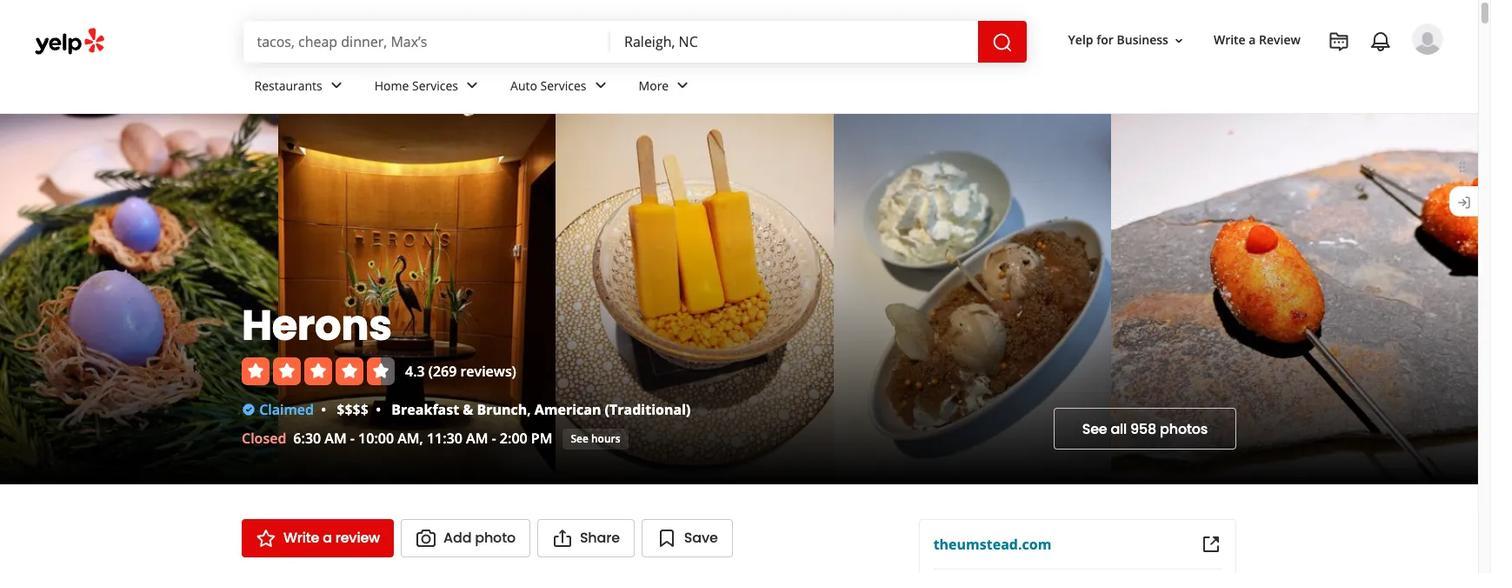 Task type: locate. For each thing, give the bounding box(es) containing it.
2 services from the left
[[540, 77, 587, 94]]

add
[[444, 528, 472, 548]]

24 chevron down v2 image for home services
[[462, 75, 483, 96]]

none field the near
[[624, 32, 964, 51]]

1 24 chevron down v2 image from the left
[[462, 75, 483, 96]]

None search field
[[243, 21, 1030, 63]]

none field find
[[257, 32, 597, 51]]

see
[[1082, 419, 1107, 439], [571, 431, 589, 446]]

1 horizontal spatial see
[[1082, 419, 1107, 439]]

Near text field
[[624, 32, 964, 51]]

write left review
[[1214, 32, 1246, 48]]

- left 10:00
[[350, 429, 355, 448]]

auto services
[[510, 77, 587, 94]]

save
[[684, 528, 718, 548]]

a for review
[[323, 528, 332, 548]]

1 horizontal spatial am
[[466, 429, 488, 448]]

see left the hours
[[571, 431, 589, 446]]

0 horizontal spatial a
[[323, 528, 332, 548]]

photo of herons - cary, nc, us. mango papaya palate cleanser image
[[556, 114, 833, 484]]

write
[[1214, 32, 1246, 48], [283, 528, 319, 548]]

24 chevron down v2 image right the auto services
[[590, 75, 611, 96]]

1 none field from the left
[[257, 32, 597, 51]]

write for write a review
[[1214, 32, 1246, 48]]

1 horizontal spatial none field
[[624, 32, 964, 51]]

24 chevron down v2 image inside "auto services" link
[[590, 75, 611, 96]]

brunch
[[477, 400, 527, 419]]

2 24 chevron down v2 image from the left
[[590, 75, 611, 96]]

services for home services
[[412, 77, 458, 94]]

1 horizontal spatial a
[[1249, 32, 1256, 48]]

am
[[325, 429, 347, 448], [466, 429, 488, 448]]

2 am from the left
[[466, 429, 488, 448]]

am down &
[[466, 429, 488, 448]]

24 star v2 image
[[256, 528, 277, 549]]

breakfast & brunch , american (traditional)
[[392, 400, 691, 419]]

958
[[1130, 419, 1157, 439]]

24 chevron down v2 image for more
[[672, 75, 693, 96]]

-
[[350, 429, 355, 448], [492, 429, 496, 448]]

(269 reviews) link
[[429, 362, 516, 381]]

see all 958 photos
[[1082, 419, 1208, 439]]

Find text field
[[257, 32, 597, 51]]

none field up home services
[[257, 32, 597, 51]]

business
[[1117, 32, 1169, 48]]

write inside user actions element
[[1214, 32, 1246, 48]]

american (traditional) link
[[534, 400, 691, 419]]

share button
[[537, 519, 635, 557]]

am right 6:30
[[325, 429, 347, 448]]

1 horizontal spatial 24 chevron down v2 image
[[590, 75, 611, 96]]

write a review
[[1214, 32, 1301, 48]]

- left 2:00
[[492, 429, 496, 448]]

am,
[[398, 429, 423, 448]]

0 horizontal spatial services
[[412, 77, 458, 94]]

24 chevron down v2 image
[[462, 75, 483, 96], [590, 75, 611, 96], [672, 75, 693, 96]]

3 24 chevron down v2 image from the left
[[672, 75, 693, 96]]

see hours link
[[563, 429, 628, 450]]

1 horizontal spatial write
[[1214, 32, 1246, 48]]

1 am from the left
[[325, 429, 347, 448]]

0 horizontal spatial write
[[283, 528, 319, 548]]

0 horizontal spatial none field
[[257, 32, 597, 51]]

24 chevron down v2 image inside "home services" link
[[462, 75, 483, 96]]

None field
[[257, 32, 597, 51], [624, 32, 964, 51]]

24 chevron down v2 image left auto
[[462, 75, 483, 96]]

1 services from the left
[[412, 77, 458, 94]]

24 chevron down v2 image
[[326, 75, 347, 96]]

a
[[1249, 32, 1256, 48], [323, 528, 332, 548]]

for
[[1097, 32, 1114, 48]]

cj b. image
[[1412, 23, 1443, 55]]

add photo
[[444, 528, 516, 548]]

1 - from the left
[[350, 429, 355, 448]]

0 vertical spatial a
[[1249, 32, 1256, 48]]

0 vertical spatial write
[[1214, 32, 1246, 48]]

4.3
[[405, 362, 425, 381]]

photos
[[1160, 419, 1208, 439]]

notifications image
[[1370, 31, 1391, 52]]

yelp for business
[[1068, 32, 1169, 48]]

projects image
[[1329, 31, 1350, 52]]

see for see hours
[[571, 431, 589, 446]]

services right the home
[[412, 77, 458, 94]]

1 vertical spatial write
[[283, 528, 319, 548]]

24 external link v2 image
[[1201, 534, 1222, 555]]

see left all
[[1082, 419, 1107, 439]]

24 save outline v2 image
[[656, 528, 677, 549]]

see all 958 photos link
[[1054, 408, 1236, 450]]

see inside see all 958 photos link
[[1082, 419, 1107, 439]]

restaurants link
[[240, 63, 361, 113]]

breakfast
[[392, 400, 459, 419]]

photo
[[475, 528, 516, 548]]

american
[[534, 400, 601, 419]]

review
[[335, 528, 380, 548]]

see for see all 958 photos
[[1082, 419, 1107, 439]]

home
[[375, 77, 409, 94]]

write a review link
[[1207, 25, 1308, 56]]

herons
[[242, 297, 392, 355]]

none field up business categories element
[[624, 32, 964, 51]]

24 chevron down v2 image inside more link
[[672, 75, 693, 96]]

photo of herons - cary, nc, us. delicious dessert image
[[833, 114, 1111, 484]]

reviews)
[[460, 362, 516, 381]]

2 horizontal spatial 24 chevron down v2 image
[[672, 75, 693, 96]]

1 horizontal spatial services
[[540, 77, 587, 94]]

see inside see hours link
[[571, 431, 589, 446]]

24 chevron down v2 image right more
[[672, 75, 693, 96]]

search image
[[992, 32, 1013, 53]]

write a review
[[283, 528, 380, 548]]

home services
[[375, 77, 458, 94]]

save button
[[642, 519, 733, 557]]

2 none field from the left
[[624, 32, 964, 51]]

0 horizontal spatial 24 chevron down v2 image
[[462, 75, 483, 96]]

write right 24 star v2 icon
[[283, 528, 319, 548]]

1 vertical spatial a
[[323, 528, 332, 548]]

services right auto
[[540, 77, 587, 94]]

0 horizontal spatial see
[[571, 431, 589, 446]]

0 horizontal spatial am
[[325, 429, 347, 448]]

breakfast & brunch link
[[392, 400, 527, 419]]

0 horizontal spatial -
[[350, 429, 355, 448]]

services
[[412, 77, 458, 94], [540, 77, 587, 94]]

1 horizontal spatial -
[[492, 429, 496, 448]]



Task type: describe. For each thing, give the bounding box(es) containing it.
business categories element
[[240, 63, 1443, 113]]

&
[[463, 400, 473, 419]]

auto
[[510, 77, 537, 94]]

theumstead.com link
[[934, 535, 1052, 554]]

claimed
[[259, 400, 314, 419]]

add photo link
[[401, 519, 530, 557]]

2 - from the left
[[492, 429, 496, 448]]

photo of herons - cary, nc, us. entrance image
[[278, 114, 556, 484]]

11:30
[[427, 429, 463, 448]]

photo of herons - cary, nc, us. corn dog image
[[1111, 114, 1491, 484]]

a for review
[[1249, 32, 1256, 48]]

hours
[[591, 431, 620, 446]]

yelp
[[1068, 32, 1093, 48]]

,
[[527, 400, 531, 419]]

share
[[580, 528, 620, 548]]

4.3 (269 reviews)
[[405, 362, 516, 381]]

auto services link
[[497, 63, 625, 113]]

$$$$
[[337, 400, 369, 419]]

more link
[[625, 63, 707, 113]]

more
[[639, 77, 669, 94]]

4.3 star rating image
[[242, 357, 395, 385]]

24 camera v2 image
[[416, 528, 437, 549]]

pm
[[531, 429, 553, 448]]

write for write a review
[[283, 528, 319, 548]]

photo of herons - cary, nc, us. bacon and eggs (this was gorgeous delicious and imaginative) image
[[0, 114, 278, 484]]

services for auto services
[[540, 77, 587, 94]]

see hours
[[571, 431, 620, 446]]

(269
[[429, 362, 457, 381]]

24 chevron down v2 image for auto services
[[590, 75, 611, 96]]

10:00
[[358, 429, 394, 448]]

write a review link
[[242, 519, 394, 557]]

review
[[1259, 32, 1301, 48]]

theumstead.com
[[934, 535, 1052, 554]]

2:00
[[500, 429, 528, 448]]

16 chevron down v2 image
[[1172, 34, 1186, 48]]

home services link
[[361, 63, 497, 113]]

all
[[1111, 419, 1127, 439]]

closed
[[242, 429, 286, 448]]

restaurants
[[254, 77, 322, 94]]

user actions element
[[1054, 22, 1468, 129]]

yelp for business button
[[1061, 25, 1193, 56]]

6:30
[[293, 429, 321, 448]]

closed 6:30 am - 10:00 am, 11:30 am - 2:00 pm
[[242, 429, 553, 448]]

(traditional)
[[605, 400, 691, 419]]

16 claim filled v2 image
[[242, 403, 256, 417]]

24 share v2 image
[[552, 528, 573, 549]]



Task type: vqa. For each thing, say whether or not it's contained in the screenshot.
24 camera v2 image
yes



